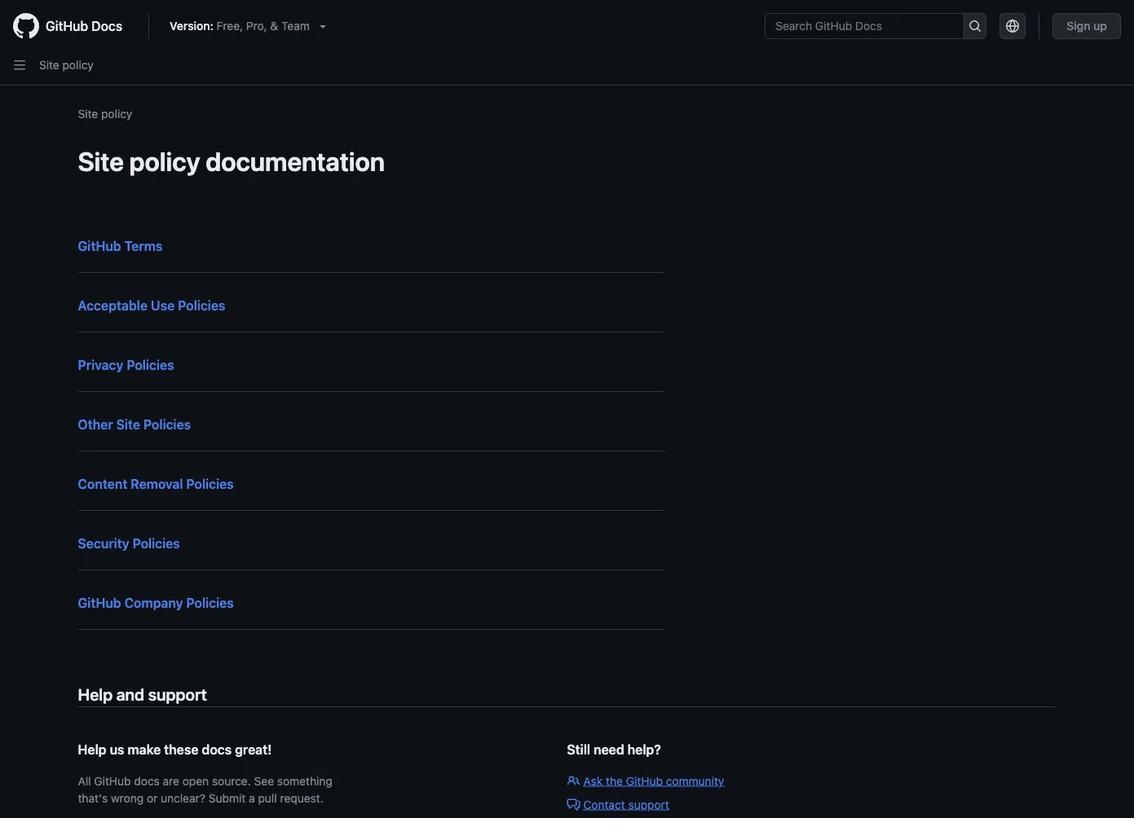 Task type: locate. For each thing, give the bounding box(es) containing it.
support down ask the github community link
[[629, 799, 670, 812]]

0 horizontal spatial docs
[[134, 775, 160, 788]]

github left terms
[[78, 239, 121, 254]]

search image
[[969, 20, 982, 33]]

policies
[[178, 298, 225, 314], [127, 358, 174, 373], [144, 417, 191, 433], [186, 477, 234, 492], [133, 536, 180, 552], [186, 596, 234, 611]]

team
[[281, 19, 310, 33]]

policies for company
[[186, 596, 234, 611]]

0 horizontal spatial support
[[148, 685, 207, 704]]

docs up the or
[[134, 775, 160, 788]]

1 horizontal spatial docs
[[202, 743, 232, 758]]

help us make these docs great!
[[78, 743, 272, 758]]

policies right security
[[133, 536, 180, 552]]

help left 'and'
[[78, 685, 113, 704]]

security
[[78, 536, 129, 552]]

0 vertical spatial support
[[148, 685, 207, 704]]

pull
[[258, 792, 277, 805]]

site policy inside main banner
[[39, 58, 94, 72]]

privacy
[[78, 358, 123, 373]]

other
[[78, 417, 113, 433]]

None search field
[[765, 13, 987, 39]]

privacy policies link
[[78, 358, 174, 373]]

submit
[[209, 792, 246, 805]]

site policy link
[[39, 58, 94, 72], [78, 107, 132, 120]]

1 vertical spatial site policy
[[78, 107, 132, 120]]

acceptable
[[78, 298, 148, 314]]

main banner
[[0, 0, 1135, 86]]

still need help?
[[567, 743, 661, 758]]

great!
[[235, 743, 272, 758]]

site policy
[[39, 58, 94, 72], [78, 107, 132, 120]]

1 vertical spatial policy
[[101, 107, 132, 120]]

github up wrong
[[94, 775, 131, 788]]

the
[[606, 775, 623, 788]]

or
[[147, 792, 158, 805]]

policies right the use
[[178, 298, 225, 314]]

wrong
[[111, 792, 144, 805]]

0 vertical spatial site policy
[[39, 58, 94, 72]]

&
[[270, 19, 278, 33]]

other site policies link
[[78, 417, 191, 433]]

github
[[46, 18, 88, 34], [78, 239, 121, 254], [78, 596, 121, 611], [94, 775, 131, 788], [626, 775, 663, 788]]

acceptable use policies
[[78, 298, 225, 314]]

policy
[[62, 58, 94, 72], [101, 107, 132, 120], [129, 146, 200, 177]]

company
[[124, 596, 183, 611]]

1 vertical spatial docs
[[134, 775, 160, 788]]

need
[[594, 743, 625, 758]]

policies right removal
[[186, 477, 234, 492]]

1 vertical spatial help
[[78, 743, 107, 758]]

triangle down image
[[316, 20, 329, 33]]

github docs
[[46, 18, 122, 34]]

policies right company
[[186, 596, 234, 611]]

github for github docs
[[46, 18, 88, 34]]

policies up removal
[[144, 417, 191, 433]]

2 help from the top
[[78, 743, 107, 758]]

policies for site
[[144, 417, 191, 433]]

free,
[[217, 19, 243, 33]]

1 vertical spatial support
[[629, 799, 670, 812]]

0 vertical spatial docs
[[202, 743, 232, 758]]

all github docs are open source. see something that's wrong or unclear? submit a pull request.
[[78, 775, 333, 805]]

github left company
[[78, 596, 121, 611]]

help for help us make these docs great!
[[78, 743, 107, 758]]

docs up source.
[[202, 743, 232, 758]]

help left us
[[78, 743, 107, 758]]

use
[[151, 298, 175, 314]]

1 help from the top
[[78, 685, 113, 704]]

github up contact support
[[626, 775, 663, 788]]

open
[[183, 775, 209, 788]]

all
[[78, 775, 91, 788]]

0 vertical spatial help
[[78, 685, 113, 704]]

1 horizontal spatial support
[[629, 799, 670, 812]]

site
[[39, 58, 59, 72], [78, 107, 98, 120], [78, 146, 124, 177], [116, 417, 140, 433]]

0 vertical spatial policy
[[62, 58, 94, 72]]

request.
[[280, 792, 324, 805]]

2 vertical spatial policy
[[129, 146, 200, 177]]

removal
[[131, 477, 183, 492]]

privacy policies
[[78, 358, 174, 373]]

site policy documentation
[[78, 146, 385, 177]]

github inside "link"
[[46, 18, 88, 34]]

docs
[[92, 18, 122, 34]]

make
[[128, 743, 161, 758]]

policies for use
[[178, 298, 225, 314]]

and
[[116, 685, 144, 704]]

docs
[[202, 743, 232, 758], [134, 775, 160, 788]]

Search GitHub Docs search field
[[766, 14, 964, 38]]

support
[[148, 685, 207, 704], [629, 799, 670, 812]]

help
[[78, 685, 113, 704], [78, 743, 107, 758]]

ask
[[584, 775, 603, 788]]

us
[[110, 743, 124, 758]]

github left docs
[[46, 18, 88, 34]]

open sidebar image
[[13, 59, 26, 72]]

support right 'and'
[[148, 685, 207, 704]]

select language: current language is english image
[[1007, 20, 1020, 33]]



Task type: vqa. For each thing, say whether or not it's contained in the screenshot.
Work with files on the bottom left of the page
no



Task type: describe. For each thing, give the bounding box(es) containing it.
content removal policies link
[[78, 477, 234, 492]]

github inside 'all github docs are open source. see something that's wrong or unclear? submit a pull request.'
[[94, 775, 131, 788]]

sign up link
[[1053, 13, 1122, 39]]

github terms
[[78, 239, 163, 254]]

github docs link
[[13, 13, 135, 39]]

contact
[[584, 799, 625, 812]]

a
[[249, 792, 255, 805]]

help for help and support
[[78, 685, 113, 704]]

security policies link
[[78, 536, 180, 552]]

sign
[[1067, 19, 1091, 33]]

community
[[666, 775, 725, 788]]

version: free, pro, & team
[[170, 19, 310, 33]]

policy inside main banner
[[62, 58, 94, 72]]

up
[[1094, 19, 1108, 33]]

sign up
[[1067, 19, 1108, 33]]

see
[[254, 775, 274, 788]]

content
[[78, 477, 128, 492]]

security policies
[[78, 536, 180, 552]]

1 vertical spatial site policy link
[[78, 107, 132, 120]]

github for github terms
[[78, 239, 121, 254]]

github company policies
[[78, 596, 234, 611]]

policies right privacy
[[127, 358, 174, 373]]

acceptable use policies link
[[78, 298, 225, 314]]

ask the github community link
[[567, 775, 725, 788]]

help?
[[628, 743, 661, 758]]

are
[[163, 775, 179, 788]]

documentation
[[206, 146, 385, 177]]

pro,
[[246, 19, 267, 33]]

that's
[[78, 792, 108, 805]]

none search field inside main banner
[[765, 13, 987, 39]]

github for github company policies
[[78, 596, 121, 611]]

contact support link
[[567, 799, 670, 812]]

source.
[[212, 775, 251, 788]]

docs inside 'all github docs are open source. see something that's wrong or unclear? submit a pull request.'
[[134, 775, 160, 788]]

terms
[[124, 239, 163, 254]]

other site policies
[[78, 417, 191, 433]]

still
[[567, 743, 591, 758]]

ask the github community
[[584, 775, 725, 788]]

0 vertical spatial site policy link
[[39, 58, 94, 72]]

these
[[164, 743, 199, 758]]

contact support
[[584, 799, 670, 812]]

version:
[[170, 19, 214, 33]]

help and support
[[78, 685, 207, 704]]

something
[[277, 775, 333, 788]]

site inside main banner
[[39, 58, 59, 72]]

github terms link
[[78, 239, 163, 254]]

unclear?
[[161, 792, 206, 805]]

content removal policies
[[78, 477, 234, 492]]

policies for removal
[[186, 477, 234, 492]]

github company policies link
[[78, 596, 234, 611]]



